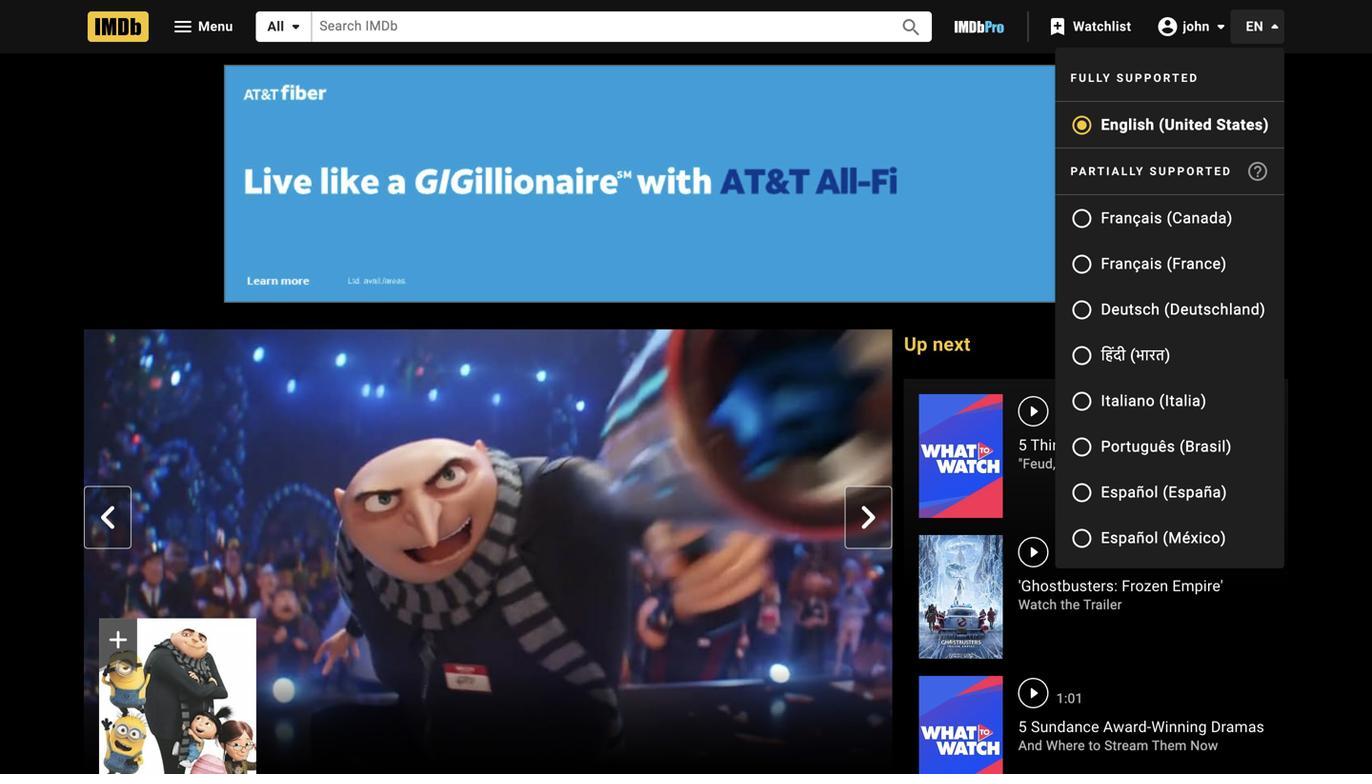 Task type: locate. For each thing, give the bounding box(es) containing it.
1 vertical spatial español
[[1101, 529, 1159, 547]]

français (canada)
[[1101, 209, 1233, 227]]

dramas
[[1211, 719, 1265, 737]]

radio button unchecked image left français (france)
[[1071, 253, 1094, 276]]

0 vertical spatial stream
[[1099, 436, 1149, 455]]

2 español from the top
[[1101, 529, 1159, 547]]

5 up "feud,"
[[1018, 436, 1027, 455]]

español inside menu item
[[1101, 484, 1159, 502]]

the down 'ghostbusters:
[[1061, 597, 1080, 613]]

arrow drop down image right the john
[[1264, 15, 1286, 38]]

0 vertical spatial to
[[1082, 436, 1095, 455]]

1 français from the top
[[1101, 209, 1163, 227]]

हिंदी
[[1101, 346, 1126, 364]]

1 español from the top
[[1101, 484, 1159, 502]]

radio button unchecked image
[[1071, 207, 1094, 230], [1071, 345, 1094, 367], [1071, 482, 1094, 505]]

deutsch (deutschland)
[[1101, 301, 1266, 319]]

português (brasil) menu item
[[1055, 424, 1285, 470]]

radio button unchecked image inside हिंदी (भारत) 'menu item'
[[1071, 345, 1094, 367]]

radio button unchecked image for español (españa)
[[1071, 482, 1094, 505]]

radio button unchecked image for español (méxico)
[[1071, 528, 1094, 550]]

submit search image
[[900, 16, 923, 39]]

john
[[1183, 18, 1210, 34]]

watchlist image
[[1046, 15, 1069, 38]]

italiano (italia)
[[1101, 392, 1207, 410]]

radio button unchecked image down partially at the right
[[1071, 207, 1094, 230]]

5 up "and"
[[1018, 719, 1027, 737]]

the down the português
[[1137, 456, 1157, 472]]

français (france) menu item
[[1055, 241, 1285, 287]]

to right where
[[1089, 739, 1101, 754]]

radio button unchecked image inside português (brasil) menu item
[[1071, 436, 1094, 459]]

of
[[1121, 456, 1134, 472]]

radio button unchecked image inside français (france) 'menu item'
[[1071, 253, 1094, 276]]

menu button
[[156, 11, 248, 42]]

radio button unchecked image up 'ghostbusters:
[[1071, 528, 1094, 550]]

award-
[[1103, 719, 1151, 737]]

1 5 from the top
[[1018, 436, 1027, 455]]

radio button unchecked image inside deutsch (deutschland) menu item
[[1071, 299, 1094, 322]]

group
[[84, 330, 893, 775], [99, 619, 256, 775]]

français down "partially supported"
[[1101, 209, 1163, 227]]

them
[[1152, 739, 1187, 754]]

radio button unchecked image inside español (españa) menu item
[[1071, 482, 1094, 505]]

winning
[[1151, 719, 1207, 737]]

2 radio button unchecked image from the top
[[1071, 345, 1094, 367]]

radio button unchecked image
[[1071, 253, 1094, 276], [1071, 299, 1094, 322], [1071, 390, 1094, 413], [1071, 436, 1094, 459], [1071, 528, 1094, 550]]

up
[[904, 334, 928, 356]]

हिंदी (भारत)
[[1101, 346, 1171, 364]]

all button
[[256, 11, 312, 42]]

radio button unchecked image left deutsch
[[1071, 299, 1094, 322]]

español up frozen
[[1101, 529, 1159, 547]]

0 horizontal spatial the
[[1061, 597, 1080, 613]]

2 français from the top
[[1101, 255, 1163, 273]]

menu
[[1055, 55, 1285, 149], [1055, 149, 1285, 561]]

to
[[1082, 436, 1095, 455], [1089, 739, 1101, 754]]

español inside menu item
[[1101, 529, 1159, 547]]

radio button unchecked image inside "italiano (italia)" menu item
[[1071, 390, 1094, 413]]

0 vertical spatial the
[[1137, 456, 1157, 472]]

3 radio button unchecked image from the top
[[1071, 482, 1094, 505]]

'despicable me 4' image
[[84, 330, 893, 775]]

stream
[[1099, 436, 1149, 455], [1105, 739, 1149, 754]]

"masters
[[1063, 456, 1118, 472]]

radio button unchecked image inside 'español (méxico)' menu item
[[1071, 528, 1094, 550]]

en button
[[1231, 10, 1286, 44]]

ghostbusters: frozen empire image
[[919, 536, 1003, 660]]

0 horizontal spatial arrow drop down image
[[1210, 15, 1233, 38]]

arrow drop down image
[[1210, 15, 1233, 38], [1264, 15, 1286, 38]]

0 vertical spatial radio button unchecked image
[[1071, 207, 1094, 230]]

Search IMDb text field
[[312, 12, 879, 42]]

all
[[267, 19, 284, 34]]

5 inside 5 things to stream this week "feud," "masters of the air," and more
[[1018, 436, 1027, 455]]

stream up of
[[1099, 436, 1149, 455]]

1 vertical spatial radio button unchecked image
[[1071, 345, 1094, 367]]

1 radio button unchecked image from the top
[[1071, 207, 1094, 230]]

supported
[[1150, 165, 1232, 178]]

sundance
[[1031, 719, 1099, 737]]

2 radio button unchecked image from the top
[[1071, 299, 1094, 322]]

0 vertical spatial 5
[[1018, 436, 1027, 455]]

1 horizontal spatial arrow drop down image
[[1264, 15, 1286, 38]]

4 radio button unchecked image from the top
[[1071, 436, 1094, 459]]

1 horizontal spatial the
[[1137, 456, 1157, 472]]

radio button unchecked image inside français (canada) menu item
[[1071, 207, 1094, 230]]

stream inside 5 things to stream this week "feud," "masters of the air," and more
[[1099, 436, 1149, 455]]

français up deutsch
[[1101, 255, 1163, 273]]

1 vertical spatial 5
[[1018, 719, 1027, 737]]

3 radio button unchecked image from the top
[[1071, 390, 1094, 413]]

5 radio button unchecked image from the top
[[1071, 528, 1094, 550]]

(france)
[[1167, 255, 1227, 273]]

1 radio button unchecked image from the top
[[1071, 253, 1094, 276]]

none field inside "all" search field
[[312, 12, 879, 42]]

radio button unchecked image for português (brasil)
[[1071, 436, 1094, 459]]

1 vertical spatial to
[[1089, 739, 1101, 754]]

0 vertical spatial español
[[1101, 484, 1159, 502]]

2 vertical spatial radio button unchecked image
[[1071, 482, 1094, 505]]

español (méxico) menu item
[[1055, 516, 1285, 561]]

account circle image
[[1156, 15, 1179, 38]]

हिंदी (भारत) menu item
[[1055, 333, 1285, 378]]

1 menu from the top
[[1055, 55, 1285, 149]]

1 vertical spatial the
[[1061, 597, 1080, 613]]

1 vertical spatial stream
[[1105, 739, 1149, 754]]

español (méxico)
[[1101, 529, 1227, 547]]

None field
[[312, 12, 879, 42]]

deutsch (deutschland) menu item
[[1055, 287, 1285, 333]]

español
[[1101, 484, 1159, 502], [1101, 529, 1159, 547]]

radio button unchecked image left हिंदी
[[1071, 345, 1094, 367]]

the inside 5 things to stream this week "feud," "masters of the air," and more
[[1137, 456, 1157, 472]]

0 vertical spatial français
[[1101, 209, 1163, 227]]

(भारत)
[[1130, 346, 1171, 364]]

5 sundance award-winning dramas to stream image
[[919, 677, 1003, 775]]

empire'
[[1172, 577, 1223, 596]]

stream inside 5 sundance award-winning dramas and where to stream them now
[[1105, 739, 1149, 754]]

arrow drop down image left en
[[1210, 15, 1233, 38]]

radio button unchecked image for deutsch (deutschland)
[[1071, 299, 1094, 322]]

to up the "masters
[[1082, 436, 1095, 455]]

radio button unchecked image left italiano
[[1071, 390, 1094, 413]]

2 5 from the top
[[1018, 719, 1027, 737]]

radio button unchecked image down the 0:57
[[1071, 436, 1094, 459]]

français
[[1101, 209, 1163, 227], [1101, 255, 1163, 273]]

(méxico)
[[1163, 529, 1227, 547]]

the
[[1137, 456, 1157, 472], [1061, 597, 1080, 613]]

5 things to stream this week "feud," "masters of the air," and more
[[1018, 436, 1245, 472]]

1 vertical spatial français
[[1101, 255, 1163, 273]]

5 inside 5 sundance award-winning dramas and where to stream them now
[[1018, 719, 1027, 737]]

week
[[1186, 436, 1224, 455]]

français inside 'menu item'
[[1101, 255, 1163, 273]]

radio button unchecked image down the "masters
[[1071, 482, 1094, 505]]

español for español (méxico)
[[1101, 529, 1159, 547]]

partially
[[1071, 165, 1145, 178]]

arrow drop down image inside the "en" button
[[1264, 15, 1286, 38]]

arrow drop down image
[[284, 15, 307, 38]]

2 menu from the top
[[1055, 149, 1285, 561]]

français inside menu item
[[1101, 209, 1163, 227]]

español down of
[[1101, 484, 1159, 502]]

despicable me 4 image
[[99, 619, 256, 775], [99, 619, 256, 775]]

5
[[1018, 436, 1027, 455], [1018, 719, 1027, 737]]

stream down award-
[[1105, 739, 1149, 754]]

español for español (españa)
[[1101, 484, 1159, 502]]



Task type: describe. For each thing, give the bounding box(es) containing it.
menu containing français (canada)
[[1055, 149, 1285, 561]]

5 for 5 things to stream this week
[[1018, 436, 1027, 455]]

deutsch
[[1101, 301, 1160, 319]]

radio button unchecked image for हिंदी (भारत)
[[1071, 345, 1094, 367]]

italiano
[[1101, 392, 1155, 410]]

italiano (italia) menu item
[[1055, 378, 1285, 424]]

this
[[1152, 436, 1182, 455]]

radio button unchecked image for français (canada)
[[1071, 207, 1094, 230]]

watchlist button
[[1037, 10, 1147, 44]]

menu image
[[172, 15, 194, 38]]

and
[[1018, 739, 1043, 754]]

0:57
[[1057, 409, 1083, 425]]

watchlist
[[1073, 19, 1131, 34]]

where
[[1046, 739, 1085, 754]]

trailer
[[1083, 597, 1122, 613]]

français (france)
[[1101, 255, 1227, 273]]

radio button unchecked image for italiano (italia)
[[1071, 390, 1094, 413]]

radio button unchecked image for français (france)
[[1071, 253, 1094, 276]]

'ghostbusters: frozen empire' watch the trailer
[[1018, 577, 1223, 613]]

(brasil)
[[1180, 438, 1232, 456]]

en
[[1246, 19, 1264, 34]]

things
[[1031, 436, 1078, 455]]

5 things to watch for the week of jan. 29 image
[[919, 395, 1003, 519]]

partially supported link
[[1055, 149, 1285, 194]]

(españa)
[[1163, 484, 1227, 502]]

'ghostbusters:
[[1018, 577, 1118, 596]]

now
[[1190, 739, 1218, 754]]

help outline image
[[1246, 160, 1269, 183]]

menu
[[198, 18, 233, 34]]

the inside 'ghostbusters: frozen empire' watch the trailer
[[1061, 597, 1080, 613]]

français for français (canada)
[[1101, 209, 1163, 227]]

español (españa)
[[1101, 484, 1227, 502]]

"feud,"
[[1018, 456, 1059, 472]]

next
[[933, 334, 971, 356]]

and
[[1187, 456, 1209, 472]]

français (canada) menu item
[[1055, 195, 1285, 241]]

(canada)
[[1167, 209, 1233, 227]]

español (españa) menu item
[[1055, 470, 1285, 516]]

chevron right inline image
[[857, 506, 880, 529]]

partially supported
[[1071, 165, 1232, 178]]

to inside 5 sundance award-winning dramas and where to stream them now
[[1089, 739, 1101, 754]]

5 sundance award-winning dramas and where to stream them now
[[1018, 719, 1265, 754]]

1:01
[[1057, 691, 1083, 707]]

All search field
[[256, 11, 932, 42]]

to inside 5 things to stream this week "feud," "masters of the air," and more
[[1082, 436, 1095, 455]]

up next
[[904, 334, 971, 356]]

home image
[[88, 11, 149, 42]]

more
[[1213, 456, 1245, 472]]

watch
[[1018, 597, 1057, 613]]

chevron left inline image
[[96, 506, 119, 529]]

5 for 5 sundance award-winning dramas
[[1018, 719, 1027, 737]]

john button
[[1147, 9, 1233, 44]]

(deutschland)
[[1164, 301, 1266, 319]]

arrow drop down image inside john button
[[1210, 15, 1233, 38]]

2:33
[[1057, 550, 1083, 566]]

frozen
[[1122, 577, 1168, 596]]

português
[[1101, 438, 1176, 456]]

português (brasil)
[[1101, 438, 1232, 456]]

français for français (france)
[[1101, 255, 1163, 273]]

air,"
[[1160, 456, 1183, 472]]

(italia)
[[1159, 392, 1207, 410]]



Task type: vqa. For each thing, say whether or not it's contained in the screenshot.


